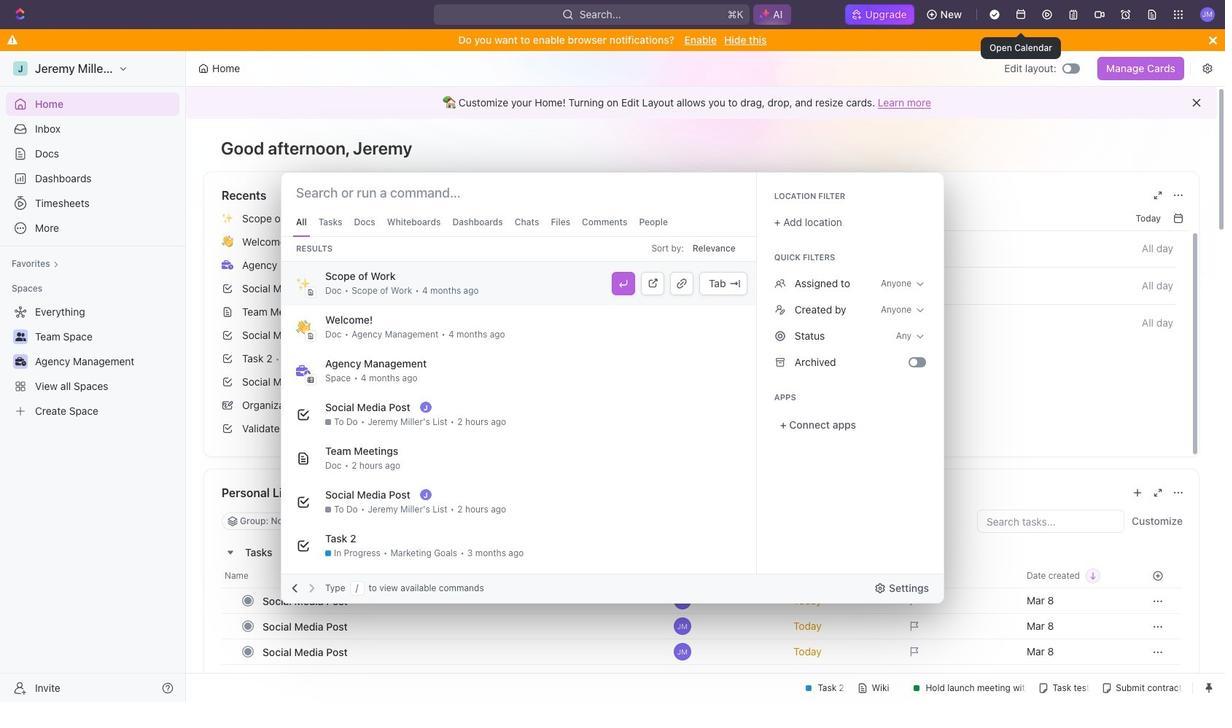 Task type: vqa. For each thing, say whether or not it's contained in the screenshot.
created
no



Task type: locate. For each thing, give the bounding box(es) containing it.
tree inside sidebar navigation
[[6, 301, 179, 423]]

2 jeremy miller, , element from the top
[[420, 489, 432, 501]]

sidebar navigation
[[0, 51, 186, 703]]

oqyu6 image down oqyu6 icon
[[775, 304, 786, 316]]

0 vertical spatial jeremy miller, , element
[[420, 402, 432, 413]]

1 vertical spatial oqyu6 image
[[775, 330, 786, 342]]

oqyu6 image up a3t97 icon
[[775, 330, 786, 342]]

business time image
[[222, 260, 233, 270], [296, 365, 311, 377]]

tree
[[6, 301, 179, 423]]

0 vertical spatial business time image
[[222, 260, 233, 270]]

1 vertical spatial business time image
[[296, 365, 311, 377]]

0 vertical spatial oqyu6 image
[[775, 304, 786, 316]]

jeremy miller, , element
[[420, 402, 432, 413], [420, 489, 432, 501]]

1 vertical spatial jeremy miller, , element
[[420, 489, 432, 501]]

oqyu6 image
[[775, 304, 786, 316], [775, 330, 786, 342]]

alert
[[186, 87, 1218, 119]]



Task type: describe. For each thing, give the bounding box(es) containing it.
1 horizontal spatial business time image
[[296, 365, 311, 377]]

2 oqyu6 image from the top
[[775, 330, 786, 342]]

0 horizontal spatial business time image
[[222, 260, 233, 270]]

a3t97 image
[[775, 356, 786, 368]]

oqyu6 image
[[775, 278, 786, 289]]

1 oqyu6 image from the top
[[775, 304, 786, 316]]

1 jeremy miller, , element from the top
[[420, 402, 432, 413]]

Search or run a command… text field
[[296, 184, 476, 202]]

Search tasks... text field
[[978, 511, 1124, 533]]



